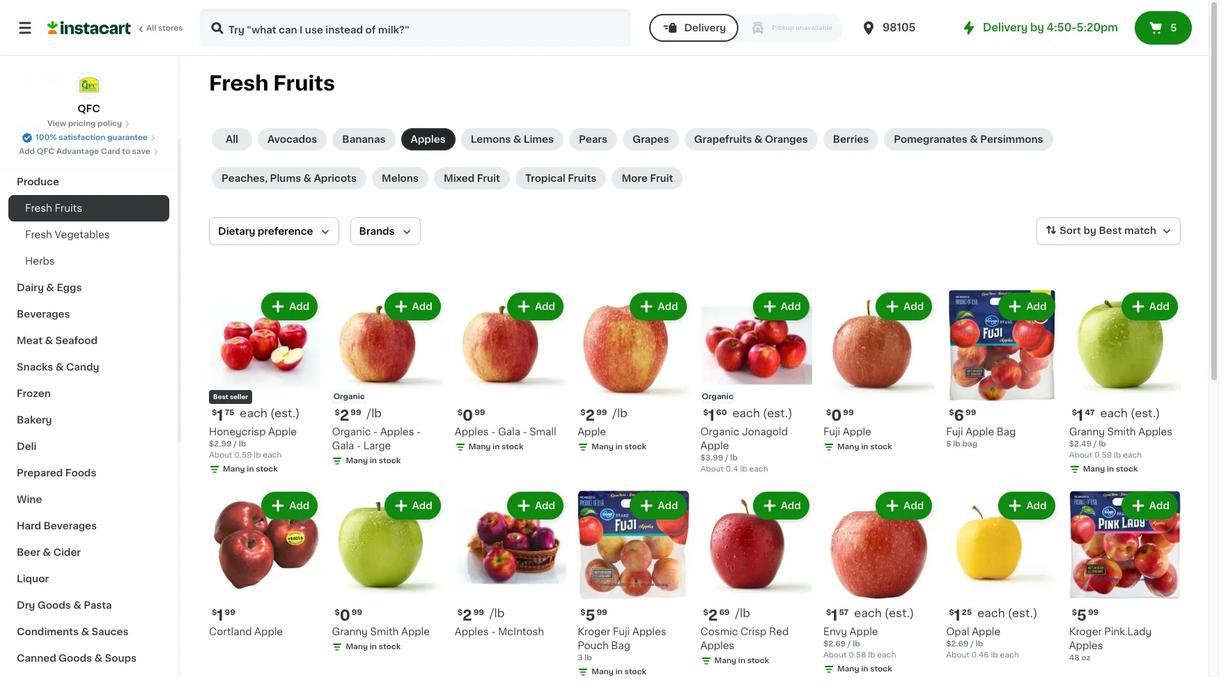Task type: describe. For each thing, give the bounding box(es) containing it.
0.46
[[971, 651, 989, 659]]

lemons & limes
[[471, 134, 554, 144]]

0.59 inside granny smith apples $2.49 / lb about 0.59 lb each
[[1094, 452, 1112, 459]]

$ 1 99
[[212, 608, 235, 623]]

organic up 60
[[702, 393, 733, 401]]

each inside $1.57 each (estimated) element
[[854, 607, 882, 618]]

$1.47 each (estimated) element
[[1069, 407, 1181, 425]]

$ 2 99 /lb for organic - apples - gala - large
[[335, 408, 382, 423]]

guarantee
[[107, 134, 148, 141]]

$ inside $ 1 99
[[212, 609, 217, 616]]

fruit for mixed fruit
[[477, 173, 500, 183]]

apple for cortland apple
[[254, 627, 283, 636]]

deli
[[17, 442, 37, 451]]

fuji for fuji apple bag 5 lb bag
[[946, 427, 963, 437]]

wine link
[[8, 486, 169, 513]]

granny smith apples $2.49 / lb about 0.59 lb each
[[1069, 427, 1172, 459]]

$ 0 99 for apples
[[457, 408, 485, 423]]

& right plums
[[303, 173, 312, 183]]

dairy & eggs
[[17, 283, 82, 293]]

by for sort
[[1083, 226, 1096, 236]]

add button for granny smith apples
[[1123, 294, 1177, 319]]

mixed fruit link
[[434, 167, 510, 189]]

vegetables
[[55, 230, 110, 240]]

apple for envy apple $2.69 / lb about 0.58 lb each
[[850, 627, 878, 636]]

crisp
[[741, 627, 766, 636]]

$2.69 for envy
[[823, 640, 846, 648]]

& for persimmons
[[970, 134, 978, 144]]

1 horizontal spatial qfc
[[77, 104, 100, 114]]

liquor link
[[8, 566, 169, 592]]

2 horizontal spatial fruits
[[568, 173, 597, 183]]

99 for fuji apple bag
[[965, 409, 976, 417]]

$2.69 for opal
[[946, 640, 969, 648]]

98105
[[883, 22, 916, 33]]

$ inside $ 2 69
[[703, 609, 708, 616]]

$ 5 99 for kroger pink lady apples
[[1072, 608, 1099, 623]]

all link
[[212, 128, 252, 150]]

pomegranates & persimmons link
[[884, 128, 1053, 150]]

instacart logo image
[[47, 20, 131, 36]]

$1.75 each (estimated) element
[[209, 407, 321, 425]]

canned
[[17, 653, 56, 663]]

fuji apple bag 5 lb bag
[[946, 427, 1016, 448]]

qfc logo image
[[76, 72, 102, 99]]

add inside 'link'
[[19, 148, 35, 155]]

save
[[132, 148, 150, 155]]

granny for granny smith apple
[[332, 627, 368, 636]]

5 inside button
[[1170, 23, 1177, 33]]

each inside $1.25 each (estimated) element
[[977, 607, 1005, 618]]

wine
[[17, 495, 42, 504]]

about inside granny smith apples $2.49 / lb about 0.59 lb each
[[1069, 452, 1092, 459]]

add for fuji apple bag
[[1026, 302, 1047, 311]]

fresh vegetables link
[[8, 222, 169, 248]]

4:50-
[[1047, 22, 1077, 33]]

dairy & eggs link
[[8, 274, 169, 301]]

/lb inside $2.69 per pound element
[[735, 607, 750, 618]]

0 vertical spatial fresh fruits
[[209, 73, 335, 93]]

& for limes
[[513, 134, 521, 144]]

(est.) for honeycrisp apple
[[270, 408, 300, 419]]

organic up organic - apples - gala - large
[[333, 393, 365, 401]]

beverages link
[[8, 301, 169, 327]]

add for organic jonagold apple
[[781, 302, 801, 311]]

(est.) for envy apple
[[884, 607, 914, 618]]

canned goods & soups link
[[8, 645, 169, 672]]

mixed fruit
[[444, 173, 500, 183]]

grapefruits & oranges link
[[684, 128, 818, 150]]

25
[[962, 609, 972, 616]]

opal
[[946, 627, 969, 636]]

99 for apples - gala - small
[[474, 409, 485, 417]]

tropical fruits link
[[515, 167, 606, 189]]

policy
[[98, 120, 122, 127]]

/ for envy
[[848, 640, 851, 648]]

bag inside the fuji apple bag 5 lb bag
[[997, 427, 1016, 437]]

add button for apples - gala - small
[[508, 294, 562, 319]]

add button for apple
[[631, 294, 685, 319]]

smith for apple
[[370, 627, 399, 636]]

99 for granny smith apple
[[352, 609, 362, 616]]

delivery by 4:50-5:20pm link
[[961, 20, 1118, 36]]

delivery for delivery
[[684, 23, 726, 33]]

$ 0 99 for granny
[[335, 608, 362, 623]]

$3.99
[[700, 454, 723, 462]]

berries
[[833, 134, 869, 144]]

$ inside $ 6 99
[[949, 409, 954, 417]]

0 vertical spatial fresh
[[209, 73, 269, 93]]

kroger for apples
[[1069, 627, 1102, 636]]

add for apples - mcintosh
[[535, 501, 555, 511]]

$ inside $ 1 47
[[1072, 409, 1077, 417]]

1 up cortland
[[217, 608, 223, 623]]

hard
[[17, 521, 41, 531]]

& for cider
[[43, 548, 51, 557]]

add button for fuji apple
[[877, 294, 931, 319]]

1 for honeycrisp apple
[[217, 408, 223, 423]]

qfc inside 'link'
[[37, 148, 55, 155]]

preference
[[258, 226, 313, 236]]

deli link
[[8, 433, 169, 460]]

organic inside organic - apples - gala - large
[[332, 427, 371, 437]]

99 for kroger pink lady apples
[[1088, 609, 1099, 616]]

98105 button
[[860, 8, 944, 47]]

0 for granny
[[340, 608, 350, 623]]

all for all
[[226, 134, 238, 144]]

again
[[70, 47, 98, 56]]

$ 2 99 /lb for apple
[[580, 408, 627, 423]]

add button for cortland apple
[[263, 493, 317, 519]]

avocados
[[267, 134, 317, 144]]

Best match Sort by field
[[1037, 217, 1181, 245]]

beer & cider link
[[8, 539, 169, 566]]

dairy
[[17, 283, 44, 293]]

seller
[[230, 394, 248, 400]]

herbs
[[25, 256, 55, 266]]

large
[[363, 441, 391, 451]]

$ 1 47
[[1072, 408, 1095, 423]]

kroger pink lady apples 48 oz
[[1069, 627, 1152, 662]]

cortland apple
[[209, 627, 283, 636]]

tropical
[[525, 173, 565, 183]]

$ inside $ 1 60
[[703, 409, 708, 417]]

each (est.) for granny smith apples
[[1100, 408, 1160, 419]]

0.58
[[849, 651, 866, 659]]

foods
[[65, 468, 96, 478]]

prepared
[[17, 468, 63, 478]]

100% satisfaction guarantee button
[[22, 130, 156, 143]]

3
[[578, 654, 583, 662]]

persimmons
[[980, 134, 1043, 144]]

smith for apples
[[1107, 427, 1136, 437]]

lists
[[39, 75, 63, 84]]

kroger fuji apples pouch bag 3 lb
[[578, 627, 666, 662]]

opal apple $2.69 / lb about 0.46 lb each
[[946, 627, 1019, 659]]

1 for envy apple
[[831, 608, 838, 623]]

bananas
[[342, 134, 386, 144]]

delivery button
[[649, 14, 739, 42]]

75
[[225, 409, 234, 417]]

apple for fuji apple bag 5 lb bag
[[966, 427, 994, 437]]

1 horizontal spatial fruits
[[273, 73, 335, 93]]

grapefruits
[[694, 134, 752, 144]]

beer & cider
[[17, 548, 81, 557]]

apple inside the organic jonagold apple $3.99 / lb about 0.4 lb each
[[700, 441, 729, 451]]

grapefruits & oranges
[[694, 134, 808, 144]]

cider
[[53, 548, 81, 557]]

sort
[[1060, 226, 1081, 236]]

57
[[839, 609, 849, 616]]

frozen link
[[8, 380, 169, 407]]

plums
[[270, 173, 301, 183]]

(est.) for organic jonagold apple
[[763, 408, 792, 419]]

2 vertical spatial fruits
[[55, 203, 82, 213]]

about inside the organic jonagold apple $3.99 / lb about 0.4 lb each
[[700, 466, 724, 473]]

fresh vegetables
[[25, 230, 110, 240]]

$2.99 per pound element for apples - mcintosh
[[455, 607, 566, 625]]

100%
[[36, 134, 57, 141]]

& inside "link"
[[94, 653, 103, 663]]

47
[[1085, 409, 1095, 417]]

each inside honeycrisp apple $2.99 / lb about 0.59 lb each
[[263, 452, 282, 459]]

add button for kroger pink lady apples
[[1123, 493, 1177, 519]]

melons link
[[372, 167, 428, 189]]

kroger for pouch
[[578, 627, 610, 636]]

all stores link
[[47, 8, 184, 47]]

oz
[[1081, 654, 1091, 662]]

add button for honeycrisp apple
[[263, 294, 317, 319]]

$1.57 each (estimated) element
[[823, 607, 935, 625]]

envy apple $2.69 / lb about 0.58 lb each
[[823, 627, 896, 659]]

bag inside kroger fuji apples pouch bag 3 lb
[[611, 641, 630, 650]]

condiments
[[17, 627, 79, 637]]

fresh for fresh vegetables link
[[25, 230, 52, 240]]

jonagold
[[742, 427, 788, 437]]

add button for fuji apple bag
[[1000, 294, 1054, 319]]

pears
[[579, 134, 607, 144]]

add for organic - apples - gala - large
[[412, 302, 432, 311]]

apple for fuji apple
[[843, 427, 871, 437]]

best seller
[[213, 394, 248, 400]]

$2.99 per pound element for organic - apples - gala - large
[[332, 407, 444, 425]]

card
[[101, 148, 120, 155]]

recipes link
[[8, 116, 169, 142]]

liquor
[[17, 574, 49, 584]]

candy
[[66, 362, 99, 372]]

$ 5 99 for kroger fuji apples pouch bag
[[580, 608, 607, 623]]

best for best match
[[1099, 226, 1122, 236]]

/ for honeycrisp
[[234, 440, 237, 448]]

dietary preference
[[218, 226, 313, 236]]

$ 2 99
[[457, 608, 484, 623]]

add for cosmic crisp red apples
[[781, 501, 801, 511]]



Task type: vqa. For each thing, say whether or not it's contained in the screenshot.
Simple
no



Task type: locate. For each thing, give the bounding box(es) containing it.
apple inside honeycrisp apple $2.99 / lb about 0.59 lb each
[[268, 427, 297, 437]]

add for kroger pink lady apples
[[1149, 501, 1170, 511]]

0 vertical spatial by
[[1030, 22, 1044, 33]]

1 left 47
[[1077, 408, 1083, 423]]

1 horizontal spatial bag
[[997, 427, 1016, 437]]

add button for envy apple
[[877, 493, 931, 519]]

1 vertical spatial all
[[226, 134, 238, 144]]

1 horizontal spatial fresh fruits
[[209, 73, 335, 93]]

0 horizontal spatial fuji
[[613, 627, 630, 636]]

grapes
[[633, 134, 669, 144]]

all up the peaches,
[[226, 134, 238, 144]]

add button for granny smith apple
[[386, 493, 439, 519]]

about left 0.46
[[946, 651, 969, 659]]

fresh fruits up the fresh vegetables
[[25, 203, 82, 213]]

0.59 down $ 1 47 on the bottom right of page
[[1094, 452, 1112, 459]]

fresh down produce
[[25, 203, 52, 213]]

fuji for fuji apple
[[823, 427, 840, 437]]

0 vertical spatial best
[[1099, 226, 1122, 236]]

(est.) up honeycrisp apple $2.99 / lb about 0.59 lb each
[[270, 408, 300, 419]]

$ 5 99 up pouch on the left bottom of page
[[580, 608, 607, 623]]

$2.99 per pound element
[[332, 407, 444, 425], [578, 407, 689, 425], [455, 607, 566, 625]]

bakery
[[17, 415, 52, 425]]

(est.) up the envy apple $2.69 / lb about 0.58 lb each
[[884, 607, 914, 618]]

by left '4:50-'
[[1030, 22, 1044, 33]]

0 horizontal spatial 0
[[340, 608, 350, 623]]

99 for kroger fuji apples pouch bag
[[597, 609, 607, 616]]

1 fruit from the left
[[477, 173, 500, 183]]

1 $ 5 99 from the left
[[580, 608, 607, 623]]

in
[[493, 443, 500, 451], [615, 443, 623, 451], [861, 443, 868, 451], [370, 457, 377, 465], [247, 466, 254, 473], [1107, 466, 1114, 473], [370, 643, 377, 650], [738, 657, 745, 664], [861, 665, 868, 673], [615, 668, 623, 676]]

0 horizontal spatial $ 5 99
[[580, 608, 607, 623]]

$2.69 down opal
[[946, 640, 969, 648]]

delivery inside button
[[684, 23, 726, 33]]

add button for organic - apples - gala - large
[[386, 294, 439, 319]]

0.59 inside honeycrisp apple $2.99 / lb about 0.59 lb each
[[234, 452, 252, 459]]

$ 0 99 up fuji apple
[[826, 408, 854, 423]]

fruits up the fresh vegetables
[[55, 203, 82, 213]]

1 kroger from the left
[[578, 627, 610, 636]]

best inside field
[[1099, 226, 1122, 236]]

berries link
[[823, 128, 879, 150]]

kroger up pouch on the left bottom of page
[[578, 627, 610, 636]]

$1.25 each (estimated) element
[[946, 607, 1058, 625]]

1 horizontal spatial kroger
[[1069, 627, 1102, 636]]

1 left the 57
[[831, 608, 838, 623]]

beverages up cider
[[44, 521, 97, 531]]

add button for organic jonagold apple
[[754, 294, 808, 319]]

match
[[1124, 226, 1156, 236]]

/ up 0.58
[[848, 640, 851, 648]]

each (est.) up granny smith apples $2.49 / lb about 0.59 lb each
[[1100, 408, 1160, 419]]

each right 0.4
[[749, 466, 768, 473]]

apples inside granny smith apples $2.49 / lb about 0.59 lb each
[[1138, 427, 1172, 437]]

organic down $ 1 60
[[700, 427, 739, 437]]

each (est.) for organic jonagold apple
[[732, 408, 792, 419]]

$ 5 99 up kroger pink lady apples 48 oz
[[1072, 608, 1099, 623]]

product group containing 6
[[946, 290, 1058, 450]]

1 vertical spatial goods
[[59, 653, 92, 663]]

99 inside $ 6 99
[[965, 409, 976, 417]]

organic inside the organic jonagold apple $3.99 / lb about 0.4 lb each
[[700, 427, 739, 437]]

all for all stores
[[146, 24, 156, 32]]

granny inside granny smith apples $2.49 / lb about 0.59 lb each
[[1069, 427, 1105, 437]]

0 horizontal spatial smith
[[370, 627, 399, 636]]

to
[[122, 148, 130, 155]]

& left eggs
[[46, 283, 54, 293]]

sort by
[[1060, 226, 1096, 236]]

about down $2.49
[[1069, 452, 1092, 459]]

each (est.) inside the $1.47 each (estimated) element
[[1100, 408, 1160, 419]]

fruit for more fruit
[[650, 173, 673, 183]]

2 $ 2 99 /lb from the left
[[580, 408, 627, 423]]

0
[[463, 408, 473, 423], [831, 408, 842, 423], [340, 608, 350, 623]]

add for granny smith apples
[[1149, 302, 1170, 311]]

(est.) for opal apple
[[1008, 607, 1037, 618]]

fresh fruits up avocados link
[[209, 73, 335, 93]]

each inside $1.75 each (estimated) element
[[240, 408, 267, 419]]

red
[[769, 627, 789, 636]]

0 horizontal spatial delivery
[[684, 23, 726, 33]]

(est.) inside $1.25 each (estimated) element
[[1008, 607, 1037, 618]]

& left candy
[[56, 362, 64, 372]]

Search field
[[201, 10, 630, 46]]

delivery for delivery by 4:50-5:20pm
[[983, 22, 1028, 33]]

beer
[[17, 548, 40, 557]]

(est.) inside $1.57 each (estimated) element
[[884, 607, 914, 618]]

0 horizontal spatial qfc
[[37, 148, 55, 155]]

apples inside cosmic crisp red apples
[[700, 641, 734, 650]]

about for envy
[[823, 651, 847, 659]]

each (est.) up jonagold
[[732, 408, 792, 419]]

1 horizontal spatial $ 2 99 /lb
[[580, 408, 627, 423]]

/ for opal
[[970, 640, 974, 648]]

2 kroger from the left
[[1069, 627, 1102, 636]]

produce link
[[8, 169, 169, 195]]

each (est.) for opal apple
[[977, 607, 1037, 618]]

each right 0.46
[[1000, 651, 1019, 659]]

many in stock
[[469, 443, 524, 451], [591, 443, 646, 451], [837, 443, 892, 451], [346, 457, 401, 465], [223, 466, 278, 473], [1083, 466, 1138, 473], [346, 643, 401, 650], [714, 657, 769, 664], [837, 665, 892, 673], [591, 668, 646, 676]]

0 horizontal spatial gala
[[332, 441, 354, 451]]

0 horizontal spatial kroger
[[578, 627, 610, 636]]

best left seller at the bottom left of the page
[[213, 394, 228, 400]]

each inside the organic jonagold apple $3.99 / lb about 0.4 lb each
[[749, 466, 768, 473]]

0 vertical spatial granny
[[1069, 427, 1105, 437]]

$2.69 per pound element
[[700, 607, 812, 625]]

granny for granny smith apples $2.49 / lb about 0.59 lb each
[[1069, 427, 1105, 437]]

snacks
[[17, 362, 53, 372]]

canned goods & soups
[[17, 653, 137, 663]]

by for delivery
[[1030, 22, 1044, 33]]

0 horizontal spatial $2.69
[[823, 640, 846, 648]]

(est.) for granny smith apples
[[1131, 408, 1160, 419]]

$ 5 99
[[580, 608, 607, 623], [1072, 608, 1099, 623]]

add for cortland apple
[[289, 501, 310, 511]]

5 inside the fuji apple bag 5 lb bag
[[946, 440, 951, 448]]

1 left 60
[[708, 408, 715, 423]]

add button for apples - mcintosh
[[508, 493, 562, 519]]

$ inside $ 1 57
[[826, 609, 831, 616]]

1 vertical spatial beverages
[[44, 521, 97, 531]]

add button for kroger fuji apples pouch bag
[[631, 493, 685, 519]]

None search field
[[199, 8, 631, 47]]

about down $3.99
[[700, 466, 724, 473]]

& left pasta
[[73, 600, 81, 610]]

1 horizontal spatial fuji
[[823, 427, 840, 437]]

1 vertical spatial by
[[1083, 226, 1096, 236]]

$2.99
[[209, 440, 232, 448]]

goods for dry
[[37, 600, 71, 610]]

bag
[[997, 427, 1016, 437], [611, 641, 630, 650]]

0 horizontal spatial $ 0 99
[[335, 608, 362, 623]]

each inside granny smith apples $2.49 / lb about 0.59 lb each
[[1123, 452, 1142, 459]]

goods up condiments
[[37, 600, 71, 610]]

99 inside $ 1 99
[[225, 609, 235, 616]]

apricots
[[314, 173, 357, 183]]

1 $2.69 from the left
[[823, 640, 846, 648]]

organic up large
[[332, 427, 371, 437]]

avocados link
[[258, 128, 327, 150]]

& left sauces
[[81, 627, 89, 637]]

gala
[[498, 427, 520, 437], [332, 441, 354, 451]]

product group
[[209, 290, 321, 478], [332, 290, 444, 470], [455, 290, 566, 456], [578, 290, 689, 456], [700, 290, 812, 475], [823, 290, 935, 456], [946, 290, 1058, 450], [1069, 290, 1181, 478], [209, 489, 321, 639], [332, 489, 444, 655], [455, 489, 566, 639], [578, 489, 689, 677], [700, 489, 812, 669], [823, 489, 935, 677], [946, 489, 1058, 661], [1069, 489, 1181, 664]]

1 vertical spatial fresh
[[25, 203, 52, 213]]

0 vertical spatial smith
[[1107, 427, 1136, 437]]

& for eggs
[[46, 283, 54, 293]]

1 horizontal spatial fruit
[[650, 173, 673, 183]]

& right beer
[[43, 548, 51, 557]]

2 horizontal spatial $2.99 per pound element
[[578, 407, 689, 425]]

& left persimmons
[[970, 134, 978, 144]]

1 horizontal spatial all
[[226, 134, 238, 144]]

fruit right mixed
[[477, 173, 500, 183]]

$ 6 99
[[949, 408, 976, 423]]

each (est.) inside $1.25 each (estimated) element
[[977, 607, 1037, 618]]

/ down 'honeycrisp'
[[234, 440, 237, 448]]

apple inside 'opal apple $2.69 / lb about 0.46 lb each'
[[972, 627, 1000, 636]]

add qfc advantage card to save link
[[19, 146, 159, 157]]

1 0.59 from the left
[[234, 452, 252, 459]]

/
[[234, 440, 237, 448], [1093, 440, 1097, 448], [725, 454, 728, 462], [848, 640, 851, 648], [970, 640, 974, 648]]

apples inside organic - apples - gala - large
[[380, 427, 414, 437]]

dry
[[17, 600, 35, 610]]

each inside the envy apple $2.69 / lb about 0.58 lb each
[[877, 651, 896, 659]]

1 left 25
[[954, 608, 960, 623]]

1 for organic jonagold apple
[[708, 408, 715, 423]]

produce
[[17, 177, 59, 187]]

snacks & candy
[[17, 362, 99, 372]]

/ inside the organic jonagold apple $3.99 / lb about 0.4 lb each
[[725, 454, 728, 462]]

2 horizontal spatial $ 0 99
[[826, 408, 854, 423]]

add for fuji apple
[[903, 302, 924, 311]]

48
[[1069, 654, 1080, 662]]

2 horizontal spatial fuji
[[946, 427, 963, 437]]

69
[[719, 609, 730, 616]]

1 horizontal spatial $2.99 per pound element
[[455, 607, 566, 625]]

fuji inside kroger fuji apples pouch bag 3 lb
[[613, 627, 630, 636]]

2 0.59 from the left
[[1094, 452, 1112, 459]]

fruits up avocados
[[273, 73, 335, 93]]

mixed
[[444, 173, 475, 183]]

fresh up the herbs
[[25, 230, 52, 240]]

apples inside kroger pink lady apples 48 oz
[[1069, 641, 1103, 650]]

add for envy apple
[[903, 501, 924, 511]]

each inside 'opal apple $2.69 / lb about 0.46 lb each'
[[1000, 651, 1019, 659]]

meat & seafood link
[[8, 327, 169, 354]]

0 vertical spatial goods
[[37, 600, 71, 610]]

fruits right tropical
[[568, 173, 597, 183]]

each inside $1.60 each (estimated) element
[[732, 408, 760, 419]]

about for opal
[[946, 651, 969, 659]]

each down $1.75 each (estimated) element on the left bottom of the page
[[263, 452, 282, 459]]

$ inside $ 1 25
[[949, 609, 954, 616]]

0 horizontal spatial bag
[[611, 641, 630, 650]]

kroger inside kroger pink lady apples 48 oz
[[1069, 627, 1102, 636]]

0 up fuji apple
[[831, 408, 842, 423]]

$2.69
[[823, 640, 846, 648], [946, 640, 969, 648]]

1 vertical spatial bag
[[611, 641, 630, 650]]

fruits
[[273, 73, 335, 93], [568, 173, 597, 183], [55, 203, 82, 213]]

/ inside 'opal apple $2.69 / lb about 0.46 lb each'
[[970, 640, 974, 648]]

each right 0.58
[[877, 651, 896, 659]]

1 horizontal spatial smith
[[1107, 427, 1136, 437]]

& left oranges
[[754, 134, 762, 144]]

2 horizontal spatial 0
[[831, 408, 842, 423]]

each right 60
[[732, 408, 760, 419]]

apples - gala - small
[[455, 427, 556, 437]]

2 $ 5 99 from the left
[[1072, 608, 1099, 623]]

honeycrisp
[[209, 427, 266, 437]]

$2.69 inside the envy apple $2.69 / lb about 0.58 lb each
[[823, 640, 846, 648]]

/ inside the envy apple $2.69 / lb about 0.58 lb each
[[848, 640, 851, 648]]

0 horizontal spatial best
[[213, 394, 228, 400]]

2 fruit from the left
[[650, 173, 673, 183]]

add for kroger fuji apples pouch bag
[[658, 501, 678, 511]]

0 horizontal spatial fruit
[[477, 173, 500, 183]]

each (est.) up the envy apple $2.69 / lb about 0.58 lb each
[[854, 607, 914, 618]]

1 vertical spatial fruits
[[568, 173, 597, 183]]

$ 0 99 up granny smith apple
[[335, 608, 362, 623]]

1 horizontal spatial gala
[[498, 427, 520, 437]]

99 for cortland apple
[[225, 609, 235, 616]]

about inside honeycrisp apple $2.99 / lb about 0.59 lb each
[[209, 452, 232, 459]]

many
[[469, 443, 491, 451], [591, 443, 614, 451], [837, 443, 859, 451], [346, 457, 368, 465], [223, 466, 245, 473], [1083, 466, 1105, 473], [346, 643, 368, 650], [714, 657, 736, 664], [837, 665, 859, 673], [591, 668, 614, 676]]

0 horizontal spatial by
[[1030, 22, 1044, 33]]

$1.60 each (estimated) element
[[700, 407, 812, 425]]

brands
[[359, 226, 395, 236]]

melons
[[382, 173, 419, 183]]

$2.99 per pound element for apple
[[578, 407, 689, 425]]

pears link
[[569, 128, 617, 150]]

each (est.) inside $1.60 each (estimated) element
[[732, 408, 792, 419]]

0 horizontal spatial fruits
[[55, 203, 82, 213]]

each (est.) for honeycrisp apple
[[240, 408, 300, 419]]

$ 0 99 for fuji
[[826, 408, 854, 423]]

gala inside organic - apples - gala - large
[[332, 441, 354, 451]]

delivery by 4:50-5:20pm
[[983, 22, 1118, 33]]

each right 25
[[977, 607, 1005, 618]]

1 horizontal spatial delivery
[[983, 22, 1028, 33]]

each (est.) inside $1.75 each (estimated) element
[[240, 408, 300, 419]]

1 $ 2 99 /lb from the left
[[335, 408, 382, 423]]

0 up granny smith apple
[[340, 608, 350, 623]]

peaches, plums & apricots link
[[212, 167, 366, 189]]

each (est.) inside $1.57 each (estimated) element
[[854, 607, 914, 618]]

0 horizontal spatial fresh fruits
[[25, 203, 82, 213]]

(est.) inside the $1.47 each (estimated) element
[[1131, 408, 1160, 419]]

about inside the envy apple $2.69 / lb about 0.58 lb each
[[823, 651, 847, 659]]

& right meat
[[45, 336, 53, 346]]

0 horizontal spatial all
[[146, 24, 156, 32]]

dry goods & pasta
[[17, 600, 112, 610]]

0 vertical spatial beverages
[[17, 309, 70, 319]]

& for sauces
[[81, 627, 89, 637]]

1 vertical spatial smith
[[370, 627, 399, 636]]

best match
[[1099, 226, 1156, 236]]

kroger
[[578, 627, 610, 636], [1069, 627, 1102, 636]]

add for granny smith apple
[[412, 501, 432, 511]]

qfc down 100%
[[37, 148, 55, 155]]

by right sort at the right top of the page
[[1083, 226, 1096, 236]]

view pricing policy
[[47, 120, 122, 127]]

each (est.) up honeycrisp apple $2.99 / lb about 0.59 lb each
[[240, 408, 300, 419]]

about for honeycrisp
[[209, 452, 232, 459]]

herbs link
[[8, 248, 169, 274]]

bananas link
[[332, 128, 395, 150]]

& for candy
[[56, 362, 64, 372]]

all left stores
[[146, 24, 156, 32]]

organic
[[333, 393, 365, 401], [702, 393, 733, 401], [332, 427, 371, 437], [700, 427, 739, 437]]

mcintosh
[[498, 627, 544, 636]]

service type group
[[649, 14, 844, 42]]

1 horizontal spatial 0
[[463, 408, 473, 423]]

fresh fruits link
[[8, 195, 169, 222]]

1 horizontal spatial granny
[[1069, 427, 1105, 437]]

0 vertical spatial fruits
[[273, 73, 335, 93]]

add qfc advantage card to save
[[19, 148, 150, 155]]

recipes
[[17, 124, 58, 134]]

(est.) inside $1.75 each (estimated) element
[[270, 408, 300, 419]]

1 vertical spatial granny
[[332, 627, 368, 636]]

0 horizontal spatial $2.99 per pound element
[[332, 407, 444, 425]]

1 horizontal spatial $ 5 99
[[1072, 608, 1099, 623]]

1 vertical spatial qfc
[[37, 148, 55, 155]]

lb inside the fuji apple bag 5 lb bag
[[953, 440, 960, 448]]

0 horizontal spatial granny
[[332, 627, 368, 636]]

$2.69 inside 'opal apple $2.69 / lb about 0.46 lb each'
[[946, 640, 969, 648]]

each down seller at the bottom left of the page
[[240, 408, 267, 419]]

1 horizontal spatial $2.69
[[946, 640, 969, 648]]

(est.) up 'opal apple $2.69 / lb about 0.46 lb each'
[[1008, 607, 1037, 618]]

$ 1 57
[[826, 608, 849, 623]]

apples link
[[401, 128, 455, 150]]

$ inside $ 2 99
[[457, 609, 463, 616]]

1 horizontal spatial $ 0 99
[[457, 408, 485, 423]]

kroger up oz
[[1069, 627, 1102, 636]]

$ inside '$ 1 75'
[[212, 409, 217, 417]]

1 vertical spatial gala
[[332, 441, 354, 451]]

about down the $2.99 at the bottom
[[209, 452, 232, 459]]

& for oranges
[[754, 134, 762, 144]]

apples inside kroger fuji apples pouch bag 3 lb
[[632, 627, 666, 636]]

cortland
[[209, 627, 252, 636]]

qfc up view pricing policy "link"
[[77, 104, 100, 114]]

beverages inside hard beverages link
[[44, 521, 97, 531]]

limes
[[524, 134, 554, 144]]

apple inside the envy apple $2.69 / lb about 0.58 lb each
[[850, 627, 878, 636]]

$2.69 down envy
[[823, 640, 846, 648]]

& left limes
[[513, 134, 521, 144]]

& left soups
[[94, 653, 103, 663]]

honeycrisp apple $2.99 / lb about 0.59 lb each
[[209, 427, 297, 459]]

lady
[[1127, 627, 1152, 636]]

each down the $1.47 each (estimated) element
[[1123, 452, 1142, 459]]

1 vertical spatial fresh fruits
[[25, 203, 82, 213]]

peaches,
[[222, 173, 268, 183]]

(est.) up granny smith apples $2.49 / lb about 0.59 lb each
[[1131, 408, 1160, 419]]

1 horizontal spatial by
[[1083, 226, 1096, 236]]

apple inside the fuji apple bag 5 lb bag
[[966, 427, 994, 437]]

cosmic crisp red apples
[[700, 627, 789, 650]]

/ up 0.4
[[725, 454, 728, 462]]

/ right $2.49
[[1093, 440, 1097, 448]]

0 for apples
[[463, 408, 473, 423]]

1 left "75"
[[217, 408, 223, 423]]

60
[[716, 409, 727, 417]]

each right the 57
[[854, 607, 882, 618]]

1 horizontal spatial best
[[1099, 226, 1122, 236]]

hard beverages
[[17, 521, 97, 531]]

lists link
[[8, 65, 169, 93]]

add for opal apple
[[1026, 501, 1047, 511]]

pouch
[[578, 641, 609, 650]]

each right 47
[[1100, 408, 1128, 419]]

(est.) inside $1.60 each (estimated) element
[[763, 408, 792, 419]]

99 inside $ 2 99
[[473, 609, 484, 616]]

grapes link
[[623, 128, 679, 150]]

0 vertical spatial all
[[146, 24, 156, 32]]

0 vertical spatial gala
[[498, 427, 520, 437]]

beverages down dairy & eggs
[[17, 309, 70, 319]]

/ up 0.46
[[970, 640, 974, 648]]

fresh
[[209, 73, 269, 93], [25, 203, 52, 213], [25, 230, 52, 240]]

goods down condiments & sauces
[[59, 653, 92, 663]]

1 for granny smith apples
[[1077, 408, 1083, 423]]

lb inside kroger fuji apples pouch bag 3 lb
[[584, 654, 592, 662]]

99 for fuji apple
[[843, 409, 854, 417]]

0 horizontal spatial 0.59
[[234, 452, 252, 459]]

stores
[[158, 24, 183, 32]]

add for apples - gala - small
[[535, 302, 555, 311]]

best
[[1099, 226, 1122, 236], [213, 394, 228, 400]]

best for best seller
[[213, 394, 228, 400]]

2 $2.69 from the left
[[946, 640, 969, 648]]

gala left "small"
[[498, 427, 520, 437]]

& for seafood
[[45, 336, 53, 346]]

more fruit link
[[612, 167, 683, 189]]

0 horizontal spatial $ 2 99 /lb
[[335, 408, 382, 423]]

2 vertical spatial fresh
[[25, 230, 52, 240]]

0 vertical spatial qfc
[[77, 104, 100, 114]]

cosmic
[[700, 627, 738, 636]]

fresh for fresh fruits link
[[25, 203, 52, 213]]

gala left large
[[332, 441, 354, 451]]

bag
[[962, 440, 977, 448]]

0 up "apples - gala - small"
[[463, 408, 473, 423]]

seafood
[[55, 336, 98, 346]]

pasta
[[84, 600, 112, 610]]

(est.) up jonagold
[[763, 408, 792, 419]]

0.59 down 'honeycrisp'
[[234, 452, 252, 459]]

apples - mcintosh
[[455, 627, 544, 636]]

goods inside dry goods & pasta link
[[37, 600, 71, 610]]

$ 0 99 up "apples - gala - small"
[[457, 408, 485, 423]]

apple for honeycrisp apple $2.99 / lb about 0.59 lb each
[[268, 427, 297, 437]]

best left match
[[1099, 226, 1122, 236]]

kroger inside kroger fuji apples pouch bag 3 lb
[[578, 627, 610, 636]]

add for apple
[[658, 302, 678, 311]]

1 vertical spatial best
[[213, 394, 228, 400]]

0 for fuji
[[831, 408, 842, 423]]

fuji inside the fuji apple bag 5 lb bag
[[946, 427, 963, 437]]

hard beverages link
[[8, 513, 169, 539]]

each (est.) for envy apple
[[854, 607, 914, 618]]

all inside "link"
[[226, 134, 238, 144]]

0 vertical spatial bag
[[997, 427, 1016, 437]]

$ 1 25
[[949, 608, 972, 623]]

each inside the $1.47 each (estimated) element
[[1100, 408, 1128, 419]]

100% satisfaction guarantee
[[36, 134, 148, 141]]

fresh up the all "link"
[[209, 73, 269, 93]]

/ inside granny smith apples $2.49 / lb about 0.59 lb each
[[1093, 440, 1097, 448]]

add for honeycrisp apple
[[289, 302, 310, 311]]

add button for opal apple
[[1000, 493, 1054, 519]]

by inside field
[[1083, 226, 1096, 236]]

about left 0.58
[[823, 651, 847, 659]]

each (est.) up 'opal apple $2.69 / lb about 0.46 lb each'
[[977, 607, 1037, 618]]

goods inside canned goods & soups "link"
[[59, 653, 92, 663]]

goods for canned
[[59, 653, 92, 663]]

more fruit
[[622, 173, 673, 183]]

1 horizontal spatial 0.59
[[1094, 452, 1112, 459]]

apple for opal apple $2.69 / lb about 0.46 lb each
[[972, 627, 1000, 636]]

beverages inside 'beverages' link
[[17, 309, 70, 319]]

/ inside honeycrisp apple $2.99 / lb about 0.59 lb each
[[234, 440, 237, 448]]

fruit right more
[[650, 173, 673, 183]]

smith inside granny smith apples $2.49 / lb about 0.59 lb each
[[1107, 427, 1136, 437]]

about inside 'opal apple $2.69 / lb about 0.46 lb each'
[[946, 651, 969, 659]]

organic - apples - gala - large
[[332, 427, 421, 451]]



